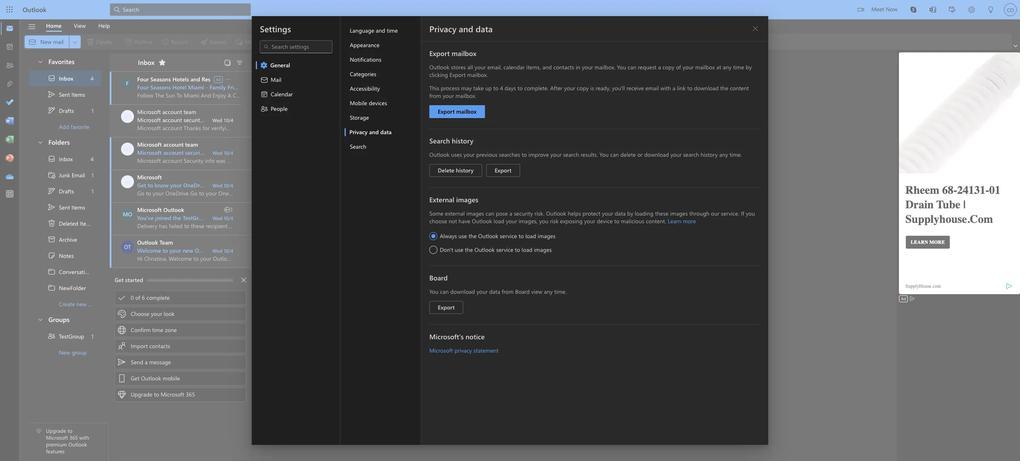 Task type: describe. For each thing, give the bounding box(es) containing it.
export button for outlook uses your previous searches to improve your search results. you can delete or download your search history any time.
[[486, 164, 520, 177]]

family
[[210, 84, 226, 91]]

statement
[[474, 347, 499, 355]]

2 hotel from the left
[[250, 84, 264, 91]]

 tree item
[[29, 216, 101, 232]]

to right how
[[227, 182, 232, 189]]

0 horizontal spatial you
[[539, 218, 549, 225]]

 tree item for 
[[29, 183, 101, 199]]

 for 
[[260, 105, 268, 113]]

time. inside search history element
[[730, 151, 742, 159]]

dialog containing settings
[[0, 0, 1020, 462]]

send a message
[[131, 359, 171, 366]]

onedrive image
[[6, 173, 14, 181]]

home
[[46, 22, 62, 29]]

to inside upgrade to microsoft 365 with premium outlook features
[[68, 428, 72, 435]]

 tree item
[[29, 232, 101, 248]]

to right link
[[687, 84, 693, 92]]


[[118, 310, 126, 318]]

 sent items for 2nd  tree item from the top
[[48, 203, 85, 211]]

your right improve
[[551, 151, 562, 159]]

export up clicking
[[429, 49, 450, 58]]

and up miami
[[191, 75, 200, 83]]

testgroup inside message list no conversations selected list box
[[183, 214, 209, 222]]

tags group
[[324, 34, 573, 50]]

 deleted items
[[48, 220, 93, 228]]

team for was
[[185, 141, 198, 149]]

load inside some external images can pose a security risk. outlook helps protect your data by loading these images through our service. if you choose not have outlook load your images, you risk exposing your device to malicious content.
[[494, 218, 505, 225]]

load for don't use the outlook service to load images
[[522, 246, 533, 254]]

any inside board element
[[544, 288, 553, 296]]

create new folder
[[59, 300, 103, 308]]

new group tree item
[[29, 345, 101, 361]]

export inside button
[[438, 108, 455, 115]]

export inside outlook stores all your email, calendar items, and contacts in your mailbox. you can request a copy of your mailbox at any time by clicking export mailbox.
[[450, 71, 466, 79]]

by inside some external images can pose a security risk. outlook helps protect your data by loading these images through our service. if you choose not have outlook load your images, you risk exposing your device to malicious content.
[[627, 210, 633, 218]]

download right 'camera' at the right bottom of page
[[599, 283, 624, 291]]

language and time
[[350, 27, 398, 34]]

excel image
[[6, 136, 14, 144]]


[[752, 25, 759, 32]]

confirm time zone
[[131, 327, 177, 334]]

categories
[[350, 70, 376, 78]]

link
[[677, 84, 686, 92]]

newfolder
[[59, 284, 86, 292]]

1 for the  tree item
[[91, 333, 94, 340]]

search history element
[[429, 151, 760, 177]]

accessibility button
[[345, 82, 421, 96]]

microsoft account team for microsoft account security info verification
[[137, 108, 196, 116]]

exposing
[[560, 218, 583, 225]]

people
[[271, 105, 288, 113]]

upgrade to microsoft 365 with premium outlook features
[[46, 428, 89, 455]]

download inside search history element
[[644, 151, 669, 159]]

mail image
[[6, 25, 14, 33]]

notifications
[[350, 56, 382, 63]]

export mailbox inside button
[[438, 108, 477, 115]]

 for  newfolder
[[48, 284, 56, 292]]

favorites tree item
[[29, 54, 101, 70]]


[[224, 59, 231, 67]]

joined
[[155, 214, 171, 222]]

use for always
[[459, 232, 467, 240]]

1  tree item from the top
[[29, 86, 101, 103]]

4 inside this process may take up to 4 days to complete.  after your copy is ready, you'll receive email with a link to download the content from your mailbox.
[[500, 84, 503, 92]]

your inside board element
[[477, 288, 488, 296]]

process
[[441, 84, 460, 92]]

items for  tree item
[[80, 220, 93, 227]]

your left the email,
[[475, 63, 486, 71]]

0 vertical spatial export mailbox
[[429, 49, 477, 58]]

helps
[[568, 210, 581, 218]]

1 for  tree item
[[92, 171, 94, 179]]

2 vertical spatial mobile
[[163, 375, 180, 383]]

inbox heading
[[128, 54, 169, 71]]

mailbox inside button
[[456, 108, 477, 115]]

your right the this
[[443, 92, 454, 100]]

read
[[366, 38, 377, 46]]

get for get to know your onedrive – how to back up your pc and mobile
[[137, 182, 146, 189]]

privacy and data inside tab panel
[[429, 23, 493, 34]]

can inside board element
[[440, 288, 449, 296]]


[[118, 391, 126, 399]]

 button for folders
[[33, 135, 47, 150]]

delete
[[438, 167, 454, 174]]

microsoft account security info was added
[[137, 149, 246, 157]]

deleted
[[59, 220, 78, 227]]

inbox for 1st  tree item
[[59, 74, 73, 82]]


[[48, 171, 56, 179]]

favorites
[[48, 57, 75, 66]]

you'll
[[612, 84, 625, 92]]

risk
[[550, 218, 559, 225]]

testgroup inside  testgroup
[[59, 333, 84, 340]]

learn more
[[668, 218, 696, 225]]

and up 'stores'
[[459, 23, 473, 34]]

your right protect
[[602, 210, 613, 218]]

inbox inside inbox 
[[138, 58, 155, 66]]

your right the or
[[671, 151, 682, 159]]

get to know your onedrive – how to back up your pc and mobile
[[137, 182, 306, 189]]

qr
[[507, 283, 515, 291]]


[[328, 38, 337, 46]]

mailbox. up take
[[467, 71, 488, 79]]

tree inside application
[[29, 151, 111, 312]]

and right pc
[[277, 182, 286, 189]]

mark
[[338, 38, 351, 46]]

at
[[717, 63, 721, 71]]

may
[[461, 84, 472, 92]]

 for  testgroup
[[48, 333, 56, 341]]

to right 'camera' at the right bottom of page
[[592, 283, 598, 291]]

have
[[459, 218, 470, 225]]

premium features image
[[36, 429, 42, 435]]

wed 10/4 for group
[[212, 215, 233, 222]]

message list section
[[110, 52, 306, 461]]

and inside outlook stores all your email, calendar items, and contacts in your mailbox. you can request a copy of your mailbox at any time by clicking export mailbox.
[[543, 63, 552, 71]]

settings tab list
[[252, 16, 341, 446]]

your left device
[[584, 218, 595, 225]]

your up link
[[683, 63, 694, 71]]

was
[[218, 149, 228, 157]]

items for first  tree item
[[72, 91, 85, 98]]

from inside this process may take up to 4 days to complete.  after your copy is ready, you'll receive email with a link to download the content from your mailbox.
[[429, 92, 441, 100]]

search for search
[[350, 143, 366, 151]]

security for was
[[185, 149, 205, 157]]

1 vertical spatial board
[[515, 288, 530, 296]]

outlook.com
[[195, 247, 228, 255]]

external
[[429, 195, 454, 204]]

favorites tree
[[29, 51, 101, 135]]

get outlook mobile
[[131, 375, 180, 383]]

2  from the top
[[48, 203, 56, 211]]

mailbox. inside this process may take up to 4 days to complete.  after your copy is ready, you'll receive email with a link to download the content from your mailbox.
[[456, 92, 476, 100]]

add favorite tree item
[[29, 119, 101, 135]]

service for don't use the outlook service to load images
[[496, 246, 513, 254]]

import
[[131, 343, 148, 350]]

service.
[[721, 210, 740, 218]]

 for  conversation history
[[48, 268, 56, 276]]

all for 
[[352, 38, 358, 46]]

 for groups
[[37, 317, 44, 323]]

365 for upgrade to microsoft 365
[[186, 391, 195, 399]]

your right know
[[170, 182, 182, 189]]

with inside this process may take up to 4 days to complete.  after your copy is ready, you'll receive email with a link to download the content from your mailbox.
[[661, 84, 671, 92]]

time inside outlook stores all your email, calendar items, and contacts in your mailbox. you can request a copy of your mailbox at any time by clicking export mailbox.
[[733, 63, 744, 71]]

microsoft account team image for microsoft account security info was added
[[121, 143, 134, 156]]

Select a conversation checkbox
[[121, 176, 137, 188]]

outlook link
[[23, 0, 46, 19]]

2  from the top
[[48, 155, 56, 163]]

hotels
[[173, 75, 189, 83]]

1 horizontal spatial mobile
[[288, 182, 306, 189]]

 tree item
[[29, 329, 101, 345]]

premium
[[46, 442, 67, 448]]

up inside message list no conversations selected list box
[[247, 182, 254, 189]]

 drafts for 
[[48, 107, 74, 115]]

devices
[[369, 99, 387, 107]]

in
[[576, 63, 580, 71]]


[[264, 44, 269, 50]]

a inside outlook stores all your email, calendar items, and contacts in your mailbox. you can request a copy of your mailbox at any time by clicking export mailbox.
[[658, 63, 661, 71]]

 button for favorites
[[33, 54, 47, 69]]

always
[[440, 232, 457, 240]]

outlook inside search history element
[[429, 151, 450, 159]]

new inside tree item
[[77, 300, 87, 308]]

to down images,
[[519, 232, 524, 240]]

1 for  tree item associated with 
[[92, 107, 94, 114]]

protect
[[583, 210, 601, 218]]

notifications button
[[345, 52, 421, 67]]

move & delete group
[[25, 34, 274, 50]]

security for verification
[[184, 116, 203, 124]]

data inside some external images can pose a security risk. outlook helps protect your data by loading these images through our service. if you choose not have outlook load your images, you risk exposing your device to malicious content.
[[615, 210, 626, 218]]

Select a conversation checkbox
[[121, 110, 137, 123]]

a inside some external images can pose a security risk. outlook helps protect your data by loading these images through our service. if you choose not have outlook load your images, you risk exposing your device to malicious content.
[[510, 210, 512, 218]]

can inside some external images can pose a security risk. outlook helps protect your data by loading these images through our service. if you choose not have outlook load your images, you risk exposing your device to malicious content.
[[486, 210, 494, 218]]

add
[[59, 123, 69, 131]]

camera
[[573, 283, 591, 291]]

more apps image
[[6, 191, 14, 199]]

to down the always use the outlook service to load images
[[515, 246, 520, 254]]

from inside board element
[[502, 288, 514, 296]]

with for scan the qr code with your phone camera to download outlook mobile
[[530, 283, 541, 291]]

more
[[683, 218, 696, 225]]

the left 'qr'
[[498, 283, 506, 291]]

1 vertical spatial history
[[701, 151, 718, 159]]

mailbox inside outlook stores all your email, calendar items, and contacts in your mailbox. you can request a copy of your mailbox at any time by clicking export mailbox.
[[695, 63, 715, 71]]

0 horizontal spatial board
[[429, 274, 448, 283]]

welcome to your new outlook.com account
[[137, 247, 250, 255]]

these
[[655, 210, 669, 218]]

how
[[213, 182, 225, 189]]


[[48, 252, 56, 260]]

now
[[886, 5, 898, 13]]

features
[[46, 448, 65, 455]]

outlook banner
[[0, 0, 1020, 19]]

loading
[[635, 210, 654, 218]]

export inside search history element
[[495, 167, 512, 174]]

10/4 for was
[[224, 150, 233, 156]]

contacts inside outlook stores all your email, calendar items, and contacts in your mailbox. you can request a copy of your mailbox at any time by clicking export mailbox.
[[554, 63, 574, 71]]

1 vertical spatial mobile
[[647, 283, 664, 291]]

privacy and data inside button
[[350, 128, 392, 136]]

friendly
[[228, 84, 248, 91]]

upgrade to microsoft 365
[[131, 391, 195, 399]]

service for always use the outlook service to load images
[[500, 232, 517, 240]]

your down team
[[170, 247, 181, 255]]

1  tree item from the top
[[29, 264, 111, 280]]

not
[[449, 218, 457, 225]]

groups tree item
[[29, 312, 101, 329]]

can inside outlook stores all your email, calendar items, and contacts in your mailbox. you can request a copy of your mailbox at any time by clicking export mailbox.
[[628, 63, 637, 71]]

download inside board element
[[450, 288, 475, 296]]

mo
[[123, 211, 132, 218]]

confirm
[[131, 327, 151, 334]]

Select a conversation checkbox
[[121, 208, 137, 221]]

data inside board element
[[489, 288, 500, 296]]

privacy inside tab panel
[[429, 23, 457, 34]]

 tree item
[[29, 167, 101, 183]]

favorite
[[71, 123, 90, 131]]

can inside search history element
[[610, 151, 619, 159]]

you inside search history element
[[600, 151, 609, 159]]

images,
[[519, 218, 538, 225]]

Search settings search field
[[269, 43, 324, 51]]

 sent items for first  tree item
[[48, 90, 85, 98]]


[[118, 359, 126, 367]]

to inside some external images can pose a security risk. outlook helps protect your data by loading these images through our service. if you choose not have outlook load your images, you risk exposing your device to malicious content.
[[614, 218, 620, 225]]

to down team
[[163, 247, 168, 255]]

pc
[[268, 182, 275, 189]]

home button
[[40, 19, 68, 32]]

mailbox. up ready,
[[595, 63, 616, 71]]

privacy inside button
[[350, 128, 368, 136]]

1  tree item from the top
[[29, 70, 101, 86]]

use for don't
[[455, 246, 463, 254]]

ad inside message list no conversations selected list box
[[216, 76, 221, 82]]

10/4 for group
[[224, 215, 233, 222]]

your right view
[[543, 283, 554, 291]]

info for verification
[[204, 116, 214, 124]]

2  tree item from the top
[[29, 199, 101, 216]]

the for always use the outlook service to load images
[[469, 232, 477, 240]]

 inbox for 2nd  tree item from the top
[[48, 155, 73, 163]]

your right after in the top right of the page
[[564, 84, 575, 92]]

archive
[[59, 236, 77, 244]]

notes
[[59, 252, 74, 260]]

to right days
[[518, 84, 523, 92]]

365 for upgrade to microsoft 365 with premium outlook features
[[69, 435, 78, 442]]

 for 
[[48, 187, 56, 195]]

four seasons hotel miami - family friendly hotel
[[137, 84, 264, 91]]

risk.
[[535, 210, 545, 218]]

1 hotel from the left
[[173, 84, 187, 91]]

microsoft inside upgrade to microsoft 365 with premium outlook features
[[46, 435, 68, 442]]

0 of 6 complete
[[131, 294, 170, 302]]


[[48, 220, 56, 228]]

0 vertical spatial mailbox
[[452, 49, 477, 58]]

a inside list box
[[145, 359, 148, 366]]

outlook inside "banner"
[[23, 5, 46, 14]]

your left pc
[[255, 182, 267, 189]]

inbox 
[[138, 58, 166, 67]]

mobile devices
[[350, 99, 387, 107]]


[[260, 61, 268, 69]]

microsoft's notice
[[429, 333, 485, 341]]

with for upgrade to microsoft 365 with premium outlook features
[[79, 435, 89, 442]]



Task type: locate. For each thing, give the bounding box(es) containing it.
2 wed from the top
[[212, 150, 223, 156]]

 button left groups
[[33, 312, 47, 327]]

service down the always use the outlook service to load images
[[496, 246, 513, 254]]

up right take
[[485, 84, 492, 92]]

seasons down  button
[[150, 75, 171, 83]]

4 wed 10/4 from the top
[[212, 215, 233, 222]]

items up ' deleted items' in the left of the page
[[72, 204, 85, 211]]

1 vertical spatial sent
[[59, 204, 70, 211]]

1 horizontal spatial privacy
[[429, 23, 457, 34]]

hotel right friendly
[[250, 84, 264, 91]]

four right f
[[137, 75, 149, 83]]

and inside 'button'
[[376, 27, 385, 34]]

sent inside favorites tree
[[59, 91, 70, 98]]

inbox up  junk email
[[59, 155, 73, 163]]

 inside favorites tree
[[48, 107, 56, 115]]

 inbox for 1st  tree item
[[48, 74, 73, 82]]

new group
[[59, 349, 87, 357]]

a inside this process may take up to 4 days to complete.  after your copy is ready, you'll receive email with a link to download the content from your mailbox.
[[673, 84, 676, 92]]

team
[[184, 108, 196, 116], [185, 141, 198, 149]]

the right the don't
[[465, 246, 473, 254]]

mobile
[[350, 99, 367, 107]]

 for 
[[48, 107, 56, 115]]

get for get started
[[115, 276, 124, 284]]

1  from the top
[[48, 74, 56, 82]]

message
[[149, 359, 171, 366]]

microsoft outlook
[[137, 206, 184, 214]]

4 wed from the top
[[212, 215, 223, 222]]

and up read
[[376, 27, 385, 34]]

settings heading
[[260, 23, 291, 34]]

1 vertical spatial ad
[[901, 296, 906, 302]]

files image
[[6, 80, 14, 88]]

 archive
[[48, 236, 77, 244]]

 button inside groups tree item
[[33, 312, 47, 327]]

 inside 'favorites' tree item
[[37, 58, 44, 65]]

use right the don't
[[455, 246, 463, 254]]

0 horizontal spatial 
[[48, 333, 56, 341]]

days
[[505, 84, 516, 92]]

0 vertical spatial seasons
[[150, 75, 171, 83]]

1 horizontal spatial from
[[502, 288, 514, 296]]

with right "code"
[[530, 283, 541, 291]]

microsoft inside privacy and data tab panel
[[429, 347, 453, 355]]

contacts inside message list no conversations selected list box
[[149, 343, 170, 350]]

info for was
[[207, 149, 217, 157]]

copy left is
[[577, 84, 589, 92]]

1 horizontal spatial time.
[[730, 151, 742, 159]]

1 vertical spatial use
[[455, 246, 463, 254]]

10/4 for outlook.com
[[224, 248, 233, 254]]

1 sent from the top
[[59, 91, 70, 98]]

new left outlook.com
[[183, 247, 193, 255]]

get for get outlook mobile
[[131, 375, 140, 383]]

1 four from the top
[[137, 75, 149, 83]]

search inside privacy and data tab panel
[[429, 136, 450, 145]]

0 vertical spatial testgroup
[[183, 214, 209, 222]]

1 vertical spatial  tree item
[[29, 151, 101, 167]]

1 vertical spatial security
[[185, 149, 205, 157]]

1  from the top
[[37, 58, 44, 65]]

to left improve
[[522, 151, 527, 159]]

1 vertical spatial seasons
[[150, 84, 171, 91]]

microsoft account team for microsoft account security info was added
[[137, 141, 198, 149]]

0 vertical spatial any
[[723, 63, 732, 71]]

upgrade for upgrade to microsoft 365
[[131, 391, 152, 399]]

 tree item
[[29, 103, 101, 119], [29, 183, 101, 199]]

all inside outlook stores all your email, calendar items, and contacts in your mailbox. you can request a copy of your mailbox at any time by clicking export mailbox.
[[468, 63, 473, 71]]

2  tree item from the top
[[29, 280, 101, 296]]

1 inside favorites tree
[[92, 107, 94, 114]]

0 horizontal spatial testgroup
[[59, 333, 84, 340]]


[[48, 90, 56, 98], [48, 203, 56, 211]]

 down the favorites
[[48, 74, 56, 82]]


[[48, 74, 56, 82], [48, 155, 56, 163]]

external images element
[[429, 210, 760, 255]]

 button for groups
[[33, 312, 47, 327]]

0 vertical spatial mobile
[[288, 182, 306, 189]]

 left the favorites
[[37, 58, 44, 65]]

1 horizontal spatial you
[[600, 151, 609, 159]]

1 vertical spatial new
[[77, 300, 87, 308]]

zone
[[165, 327, 177, 334]]

your
[[475, 63, 486, 71], [582, 63, 593, 71], [683, 63, 694, 71], [564, 84, 575, 92], [443, 92, 454, 100], [464, 151, 475, 159], [551, 151, 562, 159], [671, 151, 682, 159], [170, 182, 182, 189], [255, 182, 267, 189], [602, 210, 613, 218], [506, 218, 517, 225], [584, 218, 595, 225], [170, 247, 181, 255], [543, 283, 554, 291], [477, 288, 488, 296], [151, 310, 162, 318]]

choose
[[429, 218, 447, 225]]

from down clicking
[[429, 92, 441, 100]]

5 wed 10/4 from the top
[[212, 248, 233, 254]]

general
[[270, 61, 290, 69]]

 tree item
[[29, 70, 101, 86], [29, 151, 101, 167]]

0 horizontal spatial time
[[152, 327, 163, 334]]

content
[[730, 84, 749, 92]]

team up the microsoft account security info was added
[[185, 141, 198, 149]]

four seasons hotels and resorts
[[137, 75, 221, 83]]

0 vertical spatial  inbox
[[48, 74, 73, 82]]

1 inside  tree item
[[92, 171, 94, 179]]

our
[[711, 210, 720, 218]]

copy inside outlook stores all your email, calendar items, and contacts in your mailbox. you can request a copy of your mailbox at any time by clicking export mailbox.
[[663, 63, 675, 71]]

1 vertical spatial 
[[48, 333, 56, 341]]

2 vertical spatial 
[[37, 317, 44, 323]]

is
[[590, 84, 594, 92]]

export button up microsoft's
[[429, 301, 463, 314]]

of inside message list no conversations selected list box
[[135, 294, 140, 302]]

1 vertical spatial  button
[[33, 135, 47, 150]]

 tree item
[[29, 86, 101, 103], [29, 199, 101, 216]]

mailbox. up export mailbox button on the top of the page
[[456, 92, 476, 100]]

wed for verification
[[212, 117, 222, 124]]

document
[[0, 0, 1020, 462]]

1 vertical spatial service
[[496, 246, 513, 254]]


[[118, 343, 126, 351]]

0 vertical spatial board
[[429, 274, 448, 283]]

to right device
[[614, 218, 620, 225]]

 drafts for 
[[48, 187, 74, 195]]

1  sent items from the top
[[48, 90, 85, 98]]

365 inside message list no conversations selected list box
[[186, 391, 195, 399]]

to do image
[[6, 99, 14, 107]]

group inside new group tree item
[[72, 349, 87, 357]]

 button
[[237, 274, 250, 287]]

application containing settings
[[0, 0, 1020, 462]]

items right deleted
[[80, 220, 93, 227]]

tab list
[[40, 19, 116, 32]]

export button
[[486, 164, 520, 177], [429, 301, 463, 314]]

 tree item
[[29, 248, 101, 264]]

2 vertical spatial inbox
[[59, 155, 73, 163]]

1  drafts from the top
[[48, 107, 74, 115]]

get right  on the left of page
[[131, 375, 140, 383]]

inbox down 'favorites' tree item
[[59, 74, 73, 82]]

seasons for hotels
[[150, 75, 171, 83]]

1 horizontal spatial contacts
[[554, 63, 574, 71]]

data right device
[[615, 210, 626, 218]]

application
[[0, 0, 1020, 462]]

1 seasons from the top
[[150, 75, 171, 83]]

up right back
[[247, 182, 254, 189]]

4 inside favorites tree
[[90, 74, 94, 82]]

malicious
[[621, 218, 645, 225]]

wed 10/4 for was
[[212, 150, 233, 156]]

your left images,
[[506, 218, 517, 225]]

1 horizontal spatial upgrade
[[131, 391, 152, 399]]

testgroup right joined
[[183, 214, 209, 222]]

email
[[646, 84, 659, 92]]

3 wed 10/4 from the top
[[212, 182, 233, 189]]

2  inbox from the top
[[48, 155, 73, 163]]

2 vertical spatial load
[[522, 246, 533, 254]]

2 horizontal spatial you
[[617, 63, 626, 71]]

4
[[90, 74, 94, 82], [500, 84, 503, 92], [90, 155, 94, 163]]

0 vertical spatial with
[[661, 84, 671, 92]]

1 vertical spatial testgroup
[[59, 333, 84, 340]]

0 horizontal spatial export button
[[429, 301, 463, 314]]

0 horizontal spatial search
[[350, 143, 366, 151]]

create new folder tree item
[[29, 296, 103, 312]]

to left days
[[493, 84, 499, 92]]

2  from the top
[[37, 139, 44, 145]]

wed 10/4 for outlook.com
[[212, 248, 233, 254]]

copy
[[663, 63, 675, 71], [577, 84, 589, 92]]

don't use the outlook service to load images
[[440, 246, 552, 254]]

document containing settings
[[0, 0, 1020, 462]]

you inside outlook stores all your email, calendar items, and contacts in your mailbox. you can request a copy of your mailbox at any time by clicking export mailbox.
[[617, 63, 626, 71]]

1 horizontal spatial ad
[[901, 296, 906, 302]]

1 horizontal spatial you
[[746, 210, 755, 218]]

search up delete
[[429, 136, 450, 145]]

2  sent items from the top
[[48, 203, 85, 211]]

 drafts inside favorites tree
[[48, 107, 74, 115]]

by up content
[[746, 63, 752, 71]]

the for you've joined the testgroup group
[[173, 214, 181, 222]]

 down groups
[[48, 333, 56, 341]]

your right the in on the top right
[[582, 63, 593, 71]]

mt inside checkbox
[[123, 113, 132, 120]]

all left as
[[352, 38, 358, 46]]

a left link
[[673, 84, 676, 92]]

wed for group
[[212, 215, 223, 222]]

0 horizontal spatial you
[[429, 288, 439, 296]]

download down at
[[694, 84, 719, 92]]

upgrade inside upgrade to microsoft 365 with premium outlook features
[[46, 428, 66, 435]]

 for folders
[[37, 139, 44, 145]]

2  from the top
[[48, 284, 56, 292]]

2  tree item from the top
[[29, 183, 101, 199]]

testgroup up new group
[[59, 333, 84, 340]]

outlook team image
[[121, 241, 134, 254]]

2 vertical spatial security
[[514, 210, 533, 218]]

 calendar
[[260, 90, 293, 98]]

export button inside board element
[[429, 301, 463, 314]]

0 vertical spatial drafts
[[59, 107, 74, 114]]

0 vertical spatial by
[[746, 63, 752, 71]]

0 vertical spatial all
[[352, 38, 358, 46]]

as
[[360, 38, 365, 46]]

 button
[[156, 56, 169, 69]]

3  from the top
[[37, 317, 44, 323]]

by left loading
[[627, 210, 633, 218]]

people image
[[6, 62, 14, 70]]

to left know
[[148, 182, 153, 189]]

four for four seasons hotel miami - family friendly hotel
[[137, 84, 149, 91]]

1 drafts from the top
[[59, 107, 74, 114]]

 tree item up deleted
[[29, 199, 101, 216]]

microsoft account security info verification
[[137, 116, 243, 124]]

1 horizontal spatial group
[[210, 214, 226, 222]]

0 vertical spatial export button
[[486, 164, 520, 177]]

wed 10/4 for verification
[[212, 117, 233, 124]]

Select a conversation checkbox
[[121, 143, 137, 156]]

you've
[[137, 214, 154, 222]]

data down outlook "banner"
[[476, 23, 493, 34]]

history for search history
[[452, 136, 474, 145]]

3 1 from the top
[[92, 187, 94, 195]]

1 horizontal spatial privacy and data
[[429, 23, 493, 34]]

1 horizontal spatial search
[[683, 151, 699, 159]]

1 vertical spatial  tree item
[[29, 199, 101, 216]]

10/4 for onedrive
[[224, 182, 233, 189]]

2 vertical spatial you
[[429, 288, 439, 296]]

 sent items up add favorite tree item
[[48, 90, 85, 98]]

ad
[[216, 76, 221, 82], [901, 296, 906, 302]]

tree containing 
[[29, 151, 111, 312]]

data inside button
[[380, 128, 392, 136]]

1 horizontal spatial hotel
[[250, 84, 264, 91]]

 inside favorites tree
[[48, 90, 56, 98]]

four for four seasons hotels and resorts
[[137, 75, 149, 83]]

1 vertical spatial you
[[600, 151, 609, 159]]

microsoft account team image for microsoft account security info verification
[[121, 110, 134, 123]]

your left look
[[151, 310, 162, 318]]

get
[[137, 182, 146, 189], [115, 276, 124, 284], [131, 375, 140, 383]]

 down 
[[48, 268, 56, 276]]

a right request
[[658, 63, 661, 71]]

 conversation history
[[48, 268, 111, 276]]

drafts
[[59, 107, 74, 114], [59, 187, 74, 195]]

 tree item for 
[[29, 103, 101, 119]]

1  from the top
[[48, 268, 56, 276]]

export down searches on the top of the page
[[495, 167, 512, 174]]

and inside button
[[369, 128, 379, 136]]

 tree item up add
[[29, 103, 101, 119]]

download inside this process may take up to 4 days to complete.  after your copy is ready, you'll receive email with a link to download the content from your mailbox.
[[694, 84, 719, 92]]

 button inside folders tree item
[[33, 135, 47, 150]]

of
[[676, 63, 681, 71], [135, 294, 140, 302]]

the for don't use the outlook service to load images
[[465, 246, 473, 254]]

search inside button
[[350, 143, 366, 151]]

0 horizontal spatial group
[[72, 349, 87, 357]]

0 vertical spatial  tree item
[[29, 103, 101, 119]]

2 wed 10/4 from the top
[[212, 150, 233, 156]]

1 1 from the top
[[92, 107, 94, 114]]

privacy
[[455, 347, 472, 355]]

1 horizontal spatial up
[[485, 84, 492, 92]]

1 microsoft account team image from the top
[[121, 110, 134, 123]]

you right if at the top of page
[[746, 210, 755, 218]]

3 wed from the top
[[212, 182, 223, 189]]

time left zone in the bottom left of the page
[[152, 327, 163, 334]]

time inside 'button'
[[387, 27, 398, 34]]

1 vertical spatial  drafts
[[48, 187, 74, 195]]

to inside search history element
[[522, 151, 527, 159]]

1 vertical spatial copy
[[577, 84, 589, 92]]

3  button from the top
[[33, 312, 47, 327]]

security inside some external images can pose a security risk. outlook helps protect your data by loading these images through our service. if you choose not have outlook load your images, you risk exposing your device to malicious content.
[[514, 210, 533, 218]]

2  from the top
[[48, 187, 56, 195]]


[[858, 6, 864, 13]]

1 wed from the top
[[212, 117, 222, 124]]

folders tree item
[[29, 135, 101, 151]]

drafts for 
[[59, 187, 74, 195]]

10/4 for verification
[[224, 117, 233, 124]]

history inside button
[[456, 167, 474, 174]]

get right microsoft icon
[[137, 182, 146, 189]]

all inside  mark all as read
[[352, 38, 358, 46]]

wed 10/4 for onedrive
[[212, 182, 233, 189]]

0 horizontal spatial 365
[[69, 435, 78, 442]]

word image
[[6, 117, 14, 126]]

appearance button
[[345, 38, 421, 52]]

left-rail-appbar navigation
[[2, 19, 18, 186]]

0 vertical spatial up
[[485, 84, 492, 92]]

tab list containing home
[[40, 19, 116, 32]]

wed for outlook.com
[[212, 248, 223, 254]]

 inbox down the favorites
[[48, 74, 73, 82]]

1  from the top
[[48, 107, 56, 115]]


[[37, 58, 44, 65], [37, 139, 44, 145], [37, 317, 44, 323]]

2  tree item from the top
[[29, 151, 101, 167]]

2 vertical spatial items
[[80, 220, 93, 227]]

inbox inside favorites tree
[[59, 74, 73, 82]]

time. inside board element
[[554, 288, 567, 296]]

delete history button
[[429, 164, 482, 177]]

2 mt from the top
[[123, 145, 132, 153]]

mt down mt checkbox
[[123, 145, 132, 153]]

up inside this process may take up to 4 days to complete.  after your copy is ready, you'll receive email with a link to download the content from your mailbox.
[[485, 84, 492, 92]]

0 vertical spatial sent
[[59, 91, 70, 98]]

your right the uses
[[464, 151, 475, 159]]

privacy and data heading
[[429, 23, 493, 34]]

1  inbox from the top
[[48, 74, 73, 82]]

mobile devices button
[[345, 96, 421, 111]]

help button
[[92, 19, 116, 32]]

 left groups
[[37, 317, 44, 323]]


[[236, 59, 244, 67]]

2 four from the top
[[137, 84, 149, 91]]

export button for board
[[429, 301, 463, 314]]

 inside groups tree item
[[37, 317, 44, 323]]

1 horizontal spatial with
[[530, 283, 541, 291]]

1 horizontal spatial all
[[468, 63, 473, 71]]

 sent items inside favorites tree
[[48, 90, 85, 98]]

microsoft account team image
[[121, 110, 134, 123], [121, 143, 134, 156]]

m
[[125, 178, 130, 186]]

0 vertical spatial  tree item
[[29, 86, 101, 103]]

history
[[93, 268, 111, 276]]

0
[[131, 294, 134, 302]]

1 vertical spatial get
[[115, 276, 124, 284]]

choose
[[131, 310, 149, 318]]

don't
[[440, 246, 453, 254]]

group right new
[[72, 349, 87, 357]]

 inbox up junk
[[48, 155, 73, 163]]

1 right email at the left top
[[92, 171, 94, 179]]

0 vertical spatial load
[[494, 218, 505, 225]]


[[28, 22, 36, 31]]

message list no conversations selected list box
[[110, 72, 306, 461]]

by inside outlook stores all your email, calendar items, and contacts in your mailbox. you can request a copy of your mailbox at any time by clicking export mailbox.
[[746, 63, 752, 71]]

upgrade right 
[[131, 391, 152, 399]]

1  button from the top
[[33, 54, 47, 69]]

by
[[746, 63, 752, 71], [627, 210, 633, 218]]

2  button from the top
[[33, 135, 47, 150]]

0 horizontal spatial time.
[[554, 288, 567, 296]]

search
[[563, 151, 579, 159], [683, 151, 699, 159]]

1 vertical spatial export button
[[429, 301, 463, 314]]

1 microsoft account team from the top
[[137, 108, 196, 116]]

0 vertical spatial 
[[48, 107, 56, 115]]

 inbox inside favorites tree
[[48, 74, 73, 82]]

wed
[[212, 117, 222, 124], [212, 150, 223, 156], [212, 182, 223, 189], [212, 215, 223, 222], [212, 248, 223, 254]]

 button
[[233, 57, 246, 68]]

with inside upgrade to microsoft 365 with premium outlook features
[[79, 435, 89, 442]]

calendar image
[[6, 43, 14, 51]]

1  from the top
[[48, 90, 56, 98]]

1 vertical spatial 4
[[500, 84, 503, 92]]

4 for 1st  tree item
[[90, 74, 94, 82]]

1 horizontal spatial board
[[515, 288, 530, 296]]

some
[[429, 210, 444, 218]]

inbox left 
[[138, 58, 155, 66]]

1 vertical spatial any
[[719, 151, 728, 159]]

your left 'qr'
[[477, 288, 488, 296]]

group
[[210, 214, 226, 222], [72, 349, 87, 357]]

Select a conversation checkbox
[[121, 241, 137, 254]]

1 for 's  tree item
[[92, 187, 94, 195]]

outlook uses your previous searches to improve your search results. you can delete or download your search history any time.
[[429, 151, 742, 159]]

security left risk.
[[514, 210, 533, 218]]

1  tree item from the top
[[29, 103, 101, 119]]

service up the don't use the outlook service to load images
[[500, 232, 517, 240]]

copy inside this process may take up to 4 days to complete.  after your copy is ready, you'll receive email with a link to download the content from your mailbox.
[[577, 84, 589, 92]]

export up process
[[450, 71, 466, 79]]

export mailbox element
[[429, 63, 760, 118]]

1 horizontal spatial time
[[387, 27, 398, 34]]

drafts for 
[[59, 107, 74, 114]]

the left content
[[720, 84, 729, 92]]

conversation
[[59, 268, 92, 276]]

1 vertical spatial up
[[247, 182, 254, 189]]

2 1 from the top
[[92, 171, 94, 179]]

items for 2nd  tree item from the top
[[72, 204, 85, 211]]

any inside search history element
[[719, 151, 728, 159]]

0 vertical spatial ad
[[216, 76, 221, 82]]

microsoft privacy statement link
[[429, 347, 499, 355]]

1 vertical spatial by
[[627, 210, 633, 218]]

upgrade for upgrade to microsoft 365 with premium outlook features
[[46, 428, 66, 435]]

1 horizontal spatial new
[[183, 247, 193, 255]]

view
[[531, 288, 543, 296]]

mailbox left at
[[695, 63, 715, 71]]

microsoft outlook image
[[121, 208, 134, 221]]

time up appearance button
[[387, 27, 398, 34]]

export down process
[[438, 108, 455, 115]]

1 vertical spatial 
[[48, 203, 56, 211]]

2  drafts from the top
[[48, 187, 74, 195]]

calendar
[[504, 63, 525, 71]]

group inside message list no conversations selected list box
[[210, 214, 226, 222]]

this process may take up to 4 days to complete.  after your copy is ready, you'll receive email with a link to download the content from your mailbox.
[[429, 84, 749, 100]]

1 horizontal spatial by
[[746, 63, 752, 71]]

the inside this process may take up to 4 days to complete.  after your copy is ready, you'll receive email with a link to download the content from your mailbox.
[[720, 84, 729, 92]]

microsoft account team up microsoft account security info verification
[[137, 108, 196, 116]]

 down 
[[260, 105, 268, 113]]

drafts inside favorites tree
[[59, 107, 74, 114]]

export mailbox
[[429, 49, 477, 58], [438, 108, 477, 115]]

history for delete history
[[456, 167, 474, 174]]

2 vertical spatial  button
[[33, 312, 47, 327]]

1 horizontal spatial testgroup
[[183, 214, 209, 222]]

improve
[[529, 151, 549, 159]]

welcome
[[137, 247, 161, 255]]

2 vertical spatial mailbox
[[456, 108, 477, 115]]

outlook inside outlook stores all your email, calendar items, and contacts in your mailbox. you can request a copy of your mailbox at any time by clicking export mailbox.
[[429, 63, 450, 71]]

microsoft image
[[121, 176, 134, 188]]

0 vertical spatial 
[[48, 268, 56, 276]]

four seasons hotels and resorts image
[[121, 77, 134, 90]]

four right four seasons hotels and resorts image
[[137, 84, 149, 91]]

export inside board element
[[438, 304, 455, 312]]

1 vertical spatial 
[[48, 155, 56, 163]]

0 horizontal spatial up
[[247, 182, 254, 189]]

new inside message list no conversations selected list box
[[183, 247, 193, 255]]

mailbox
[[452, 49, 477, 58], [695, 63, 715, 71], [456, 108, 477, 115]]

seasons down the four seasons hotels and resorts
[[150, 84, 171, 91]]

 inside favorites tree
[[48, 74, 56, 82]]

1 inside the  tree item
[[91, 333, 94, 340]]

1 vertical spatial privacy and data
[[350, 128, 392, 136]]

0 vertical spatial 
[[48, 74, 56, 82]]

load for always use the outlook service to load images
[[525, 232, 536, 240]]

4 for 2nd  tree item from the top
[[90, 155, 94, 163]]

inbox for 2nd  tree item from the top
[[59, 155, 73, 163]]

0 vertical spatial use
[[459, 232, 467, 240]]

1 mt from the top
[[123, 113, 132, 120]]

 for favorites
[[37, 58, 44, 65]]

mobile
[[288, 182, 306, 189], [647, 283, 664, 291], [163, 375, 180, 383]]

you can download your data from board view any time.
[[429, 288, 567, 296]]

4 down folders tree item
[[90, 155, 94, 163]]

2 drafts from the top
[[59, 187, 74, 195]]

privacy and data tab panel
[[421, 16, 768, 446]]

0 vertical spatial  button
[[33, 54, 47, 69]]

 tree item
[[29, 264, 111, 280], [29, 280, 101, 296]]

1 wed 10/4 from the top
[[212, 117, 233, 124]]

info left verification
[[204, 116, 214, 124]]

outlook inside upgrade to microsoft 365 with premium outlook features
[[68, 442, 87, 448]]

settings
[[260, 23, 291, 34]]

export button down searches on the top of the page
[[486, 164, 520, 177]]

to down get outlook mobile
[[154, 391, 159, 399]]

any inside outlook stores all your email, calendar items, and contacts in your mailbox. you can request a copy of your mailbox at any time by clicking export mailbox.
[[723, 63, 732, 71]]

uses
[[451, 151, 462, 159]]

export up microsoft's
[[438, 304, 455, 312]]

upgrade
[[131, 391, 152, 399], [46, 428, 66, 435]]

0 vertical spatial  drafts
[[48, 107, 74, 115]]

new left folder
[[77, 300, 87, 308]]

can
[[628, 63, 637, 71], [610, 151, 619, 159], [486, 210, 494, 218], [440, 288, 449, 296]]

1 vertical spatial  inbox
[[48, 155, 73, 163]]

download left scan
[[450, 288, 475, 296]]

new
[[183, 247, 193, 255], [77, 300, 87, 308]]

group down how
[[210, 214, 226, 222]]

wed for onedrive
[[212, 182, 223, 189]]

search for search history
[[429, 136, 450, 145]]

2 seasons from the top
[[150, 84, 171, 91]]

if
[[741, 210, 744, 218]]

4 1 from the top
[[91, 333, 94, 340]]

of inside outlook stores all your email, calendar items, and contacts in your mailbox. you can request a copy of your mailbox at any time by clicking export mailbox.
[[676, 63, 681, 71]]

items,
[[526, 63, 541, 71]]

1 horizontal spatial 
[[260, 105, 268, 113]]

powerpoint image
[[6, 155, 14, 163]]

upgrade inside message list no conversations selected list box
[[131, 391, 152, 399]]

2 microsoft account team image from the top
[[121, 143, 134, 156]]

items inside favorites tree
[[72, 91, 85, 98]]

1 horizontal spatial of
[[676, 63, 681, 71]]

email
[[72, 171, 85, 179]]

1 up add favorite tree item
[[92, 107, 94, 114]]

team for verification
[[184, 108, 196, 116]]

mailbox up 'stores'
[[452, 49, 477, 58]]

0 vertical spatial get
[[137, 182, 146, 189]]

0 horizontal spatial search
[[563, 151, 579, 159]]

1 vertical spatial group
[[72, 349, 87, 357]]

1 search from the left
[[563, 151, 579, 159]]

board element
[[429, 288, 760, 314]]

time inside message list no conversations selected list box
[[152, 327, 163, 334]]

 left newfolder
[[48, 284, 56, 292]]

miami
[[188, 84, 204, 91]]

seasons
[[150, 75, 171, 83], [150, 84, 171, 91]]

0 vertical spatial team
[[184, 108, 196, 116]]

outlook team
[[137, 239, 173, 247]]

a right send
[[145, 359, 148, 366]]

1 vertical spatial load
[[525, 232, 536, 240]]

all for outlook
[[468, 63, 473, 71]]

mt for microsoft account security info verification
[[123, 113, 132, 120]]

export mailbox up 'stores'
[[429, 49, 477, 58]]

0 vertical spatial security
[[184, 116, 203, 124]]

4 left days
[[500, 84, 503, 92]]

dialog
[[0, 0, 1020, 462]]

set your advertising preferences image
[[909, 296, 916, 302]]

you inside board element
[[429, 288, 439, 296]]

seasons for hotel
[[150, 84, 171, 91]]

ot
[[124, 243, 131, 251]]

wed for was
[[212, 150, 223, 156]]

search history
[[429, 136, 474, 145]]

5 wed from the top
[[212, 248, 223, 254]]

2 search from the left
[[683, 151, 699, 159]]

outlook stores all your email, calendar items, and contacts in your mailbox. you can request a copy of your mailbox at any time by clicking export mailbox.
[[429, 63, 752, 79]]

1 vertical spatial mt
[[123, 145, 132, 153]]

2 sent from the top
[[59, 204, 70, 211]]

delete history
[[438, 167, 474, 174]]

2 microsoft account team from the top
[[137, 141, 198, 149]]

search button
[[345, 140, 421, 154]]

mt for microsoft account security info was added
[[123, 145, 132, 153]]

4 down 'favorites' tree item
[[90, 74, 94, 82]]

mt inside select a conversation checkbox
[[123, 145, 132, 153]]

drafts up add favorite tree item
[[59, 107, 74, 114]]

tree
[[29, 151, 111, 312]]

0 horizontal spatial with
[[79, 435, 89, 442]]

 drafts
[[48, 107, 74, 115], [48, 187, 74, 195]]

0 horizontal spatial copy
[[577, 84, 589, 92]]

 inbox inside tree
[[48, 155, 73, 163]]

 button inside 'favorites' tree item
[[33, 54, 47, 69]]



Task type: vqa. For each thing, say whether or not it's contained in the screenshot.


